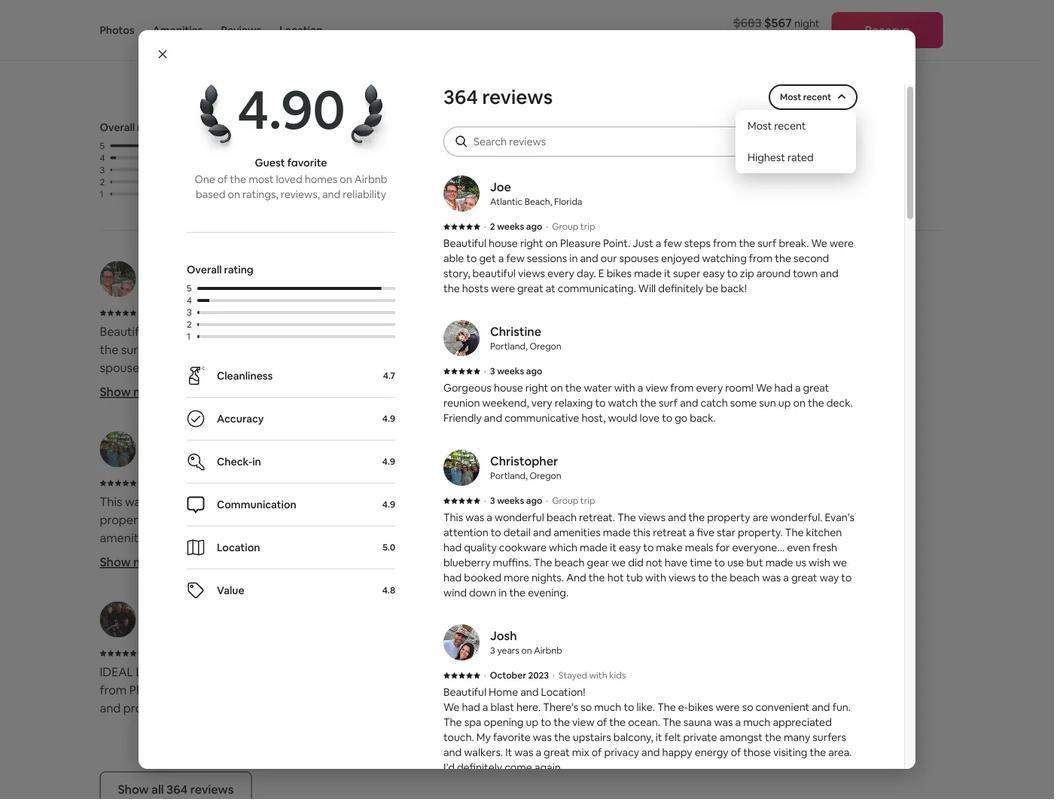 Task type: locate. For each thing, give the bounding box(es) containing it.
0 vertical spatial super
[[674, 267, 701, 280]]

2 vertical spatial watching
[[788, 773, 839, 788]]

0 horizontal spatial but
[[235, 585, 254, 600]]

star inside 4.90 dialog
[[717, 526, 736, 539]]

place
[[738, 683, 768, 698]]

1 vertical spatial sun
[[760, 396, 777, 410]]

accuracy up check-in
[[217, 412, 264, 426]]

time inside 4.90 dialog
[[690, 556, 713, 570]]

4.9 for accuracy
[[383, 413, 396, 425]]

0 horizontal spatial friendly
[[444, 411, 482, 425]]

again. up want
[[814, 603, 847, 618]]

check-
[[485, 120, 521, 134], [217, 455, 253, 469]]

1 horizontal spatial 364
[[444, 84, 478, 110]]

was
[[125, 494, 147, 510], [466, 511, 485, 524], [626, 548, 648, 564], [528, 567, 549, 582], [763, 571, 781, 585], [650, 585, 672, 600], [395, 603, 417, 618], [715, 716, 733, 729], [533, 731, 552, 744], [515, 746, 534, 759]]

need
[[288, 701, 317, 716]]

1 vertical spatial watching
[[195, 360, 246, 376]]

nights. up josh 3 years on airbnb
[[532, 571, 564, 585]]

convenient
[[543, 530, 605, 546], [756, 701, 810, 714]]

2 horizontal spatial this
[[683, 683, 703, 698]]

364 inside button
[[167, 782, 188, 798]]

reviews right all
[[190, 782, 234, 798]]

value for value
[[217, 584, 245, 598]]

0 horizontal spatial airbnb
[[355, 173, 388, 186]]

us inside 4.90 dialog
[[796, 556, 807, 570]]

zip inside 4.90 dialog
[[741, 267, 755, 280]]

homes
[[305, 173, 338, 186]]

gorgeous inside gorgeous house right on the water with a view from every room! we had a great reunion weekend, very relaxing to watch the surf and catch some sun up on the deck. friendly and communicative host, would love to go back.
[[444, 381, 492, 395]]

even
[[788, 541, 811, 555], [163, 567, 189, 582]]

host, inside gorgeous house right on the water with a view from every room! we had a great reunion weekend, very relaxing to watch the surf and catch some sun up on the deck. friendly and communicative host, would love to go back.
[[582, 411, 606, 425]]

2 upstairs from the top
[[573, 731, 612, 744]]

show inside show all 364 reviews button
[[118, 782, 149, 798]]

point
[[179, 683, 207, 698], [667, 719, 695, 734]]

down down famous
[[810, 701, 841, 716]]

surfers!
[[224, 665, 277, 680]]

0 vertical spatial come
[[780, 603, 812, 618]]

most recent up most recent link
[[781, 91, 832, 103]]

recent up "highest rated" link
[[775, 119, 807, 133]]

beach,
[[525, 196, 553, 208], [187, 281, 219, 294]]

0 horizontal spatial rating
[[137, 120, 167, 134]]

accuracy up reliability at left top
[[366, 120, 413, 134]]

value for value 4.8
[[843, 120, 871, 134]]

deck.
[[741, 360, 771, 376], [827, 396, 854, 410]]

list
[[94, 261, 950, 799]]

show more button for beautiful house right on pleasure point.  just a few steps from the surf break.  we were able to get a few sessions in and our spouses enjoyed watching from the second story, beautiful views every day.  e bikes made it super easy to zip around town and the hosts were great at communicating.  will definitely be back!
[[100, 383, 163, 401]]

loved inside lovely little beach spot, best location in town! if you want a true santa cruz experience, this is the place for you. famous surf spots are right in front, my husband went right down to surf in the mornings. the point shop and grill is right down the street for quick snacks, coffee, breakfast burritos, etc. the e- bikes were absolutely awesome, as were the surfboards. we loved drinking morning coffee on the deck and watching the ocean. the house is super spacious and has everyth
[[528, 773, 558, 788]]

guest up most
[[255, 156, 285, 170]]

evening. up the 'directly' at bottom left
[[268, 621, 315, 636]]

0 horizontal spatial i'd
[[444, 761, 455, 775]]

0 horizontal spatial e-
[[679, 701, 689, 714]]

hosts
[[462, 282, 489, 295], [145, 396, 175, 412]]

4 for 4.9
[[100, 152, 105, 163]]

communication
[[605, 120, 684, 134], [217, 498, 297, 512]]

atlantic
[[490, 196, 523, 208], [147, 281, 184, 294]]

0 vertical spatial area.
[[681, 603, 708, 618]]

1 horizontal spatial evening.
[[528, 586, 569, 600]]

show
[[100, 384, 131, 400], [528, 384, 559, 400], [100, 555, 131, 570], [528, 555, 559, 570], [528, 725, 559, 740], [118, 782, 149, 798]]

surfboards.
[[774, 755, 837, 770]]

0 vertical spatial us
[[796, 556, 807, 570]]

loved inside "guest favorite one of the most loved homes on airbnb based on ratings, reviews, and reliability"
[[276, 173, 303, 186]]

0 horizontal spatial christine
[[490, 324, 542, 339]]

get inside 4.90 dialog
[[480, 252, 496, 265]]

some
[[631, 360, 661, 376], [731, 396, 757, 410]]

1 horizontal spatial point
[[667, 719, 695, 734]]

1 vertical spatial friendly
[[444, 411, 482, 425]]

kristin image
[[100, 602, 136, 638]]

location 5.0
[[724, 120, 767, 153]]

1 vertical spatial hot
[[218, 603, 237, 618]]

come up "you" at the right of page
[[780, 603, 812, 618]]

1 horizontal spatial day.
[[577, 267, 596, 280]]

watching inside 4.90 dialog
[[703, 252, 747, 265]]

location
[[136, 665, 196, 680]]

0 horizontal spatial go
[[675, 411, 688, 425]]

reviews up check-in 4.9
[[483, 84, 553, 110]]

airbnb
[[355, 173, 388, 186], [534, 645, 563, 657]]

had inside gorgeous house right on the water with a view from every room! we had a great reunion weekend, very relaxing to watch the surf and catch some sun up on the deck. friendly and communicative host, would love to go back.
[[775, 381, 793, 395]]

· 3 weeks ago · group trip
[[141, 477, 268, 490], [484, 495, 595, 507]]

364 reviews
[[444, 84, 553, 110]]

reunion inside gorgeous house right on the water with a view from every room! we had a great reunion weekend, very relaxing to watch the surf and catch some sun up on the deck. friendly and communicative host, would love to go back.
[[444, 396, 480, 410]]

area. inside list
[[681, 603, 708, 618]]

group
[[552, 221, 579, 232], [218, 306, 249, 320], [218, 477, 249, 490], [552, 495, 579, 507]]

most
[[781, 91, 802, 103], [748, 119, 772, 133]]

more for beautiful house right on pleasure point.  just a few steps from the surf break.  we were able to get a few sessions in and our spouses enjoyed watching from the second story, beautiful views every day.  e bikes made it super easy to zip around town and the hosts were great at communicating.  will definitely be back!
[[133, 384, 163, 400]]

0 vertical spatial break.
[[779, 237, 809, 250]]

around inside 4.90 dialog
[[757, 267, 791, 280]]

time
[[690, 556, 713, 570], [171, 585, 196, 600]]

0 horizontal spatial 364
[[167, 782, 188, 798]]

0 horizontal spatial street
[[385, 665, 418, 680]]

view
[[759, 324, 784, 339], [646, 381, 668, 395], [802, 530, 828, 546], [573, 716, 595, 729]]

0 horizontal spatial weekend,
[[483, 396, 529, 410]]

4.90 dialog
[[139, 30, 916, 799]]

value inside 4.90 dialog
[[217, 584, 245, 598]]

get
[[480, 252, 496, 265], [275, 342, 294, 358]]

christopher image
[[100, 431, 136, 468], [444, 450, 480, 486]]

1 horizontal spatial our
[[601, 252, 617, 265]]

at inside 4.90 dialog
[[546, 282, 556, 295]]

cookware inside 4.90 dialog
[[499, 541, 547, 555]]

the inside "guest favorite one of the most loved homes on airbnb based on ratings, reviews, and reliability"
[[230, 173, 246, 186]]

deck. inside gorgeous house right on the water with a view from every room! we had a great reunion weekend, very relaxing to watch the surf and catch some sun up on the deck. friendly and communicative host, would love to go back.
[[827, 396, 854, 410]]

fresh inside 4.90 dialog
[[813, 541, 838, 555]]

1 horizontal spatial sauna
[[684, 716, 712, 729]]

wonderful
[[158, 494, 215, 510], [495, 511, 545, 524]]

retreat
[[653, 526, 687, 539], [213, 530, 252, 546]]

convenient inside list
[[543, 530, 605, 546]]

0 vertical spatial town
[[794, 267, 818, 280]]

0 vertical spatial around
[[757, 267, 791, 280]]

list box containing most recent
[[736, 110, 857, 173]]

0 vertical spatial private
[[700, 567, 738, 582]]

4.9 for communication
[[383, 499, 396, 510]]

0 vertical spatial spa
[[679, 530, 698, 546]]

location
[[280, 23, 323, 37], [724, 120, 767, 134], [217, 541, 260, 555]]

rating for accuracy
[[224, 263, 254, 277]]

gorgeous down · 3 weeks ago
[[444, 381, 492, 395]]

are
[[753, 511, 769, 524], [152, 512, 170, 528], [585, 701, 603, 716]]

1 horizontal spatial but
[[747, 556, 764, 570]]

guest up 364 reviews
[[475, 16, 514, 34]]

cookware inside list
[[163, 548, 218, 564]]

0 horizontal spatial nights.
[[132, 603, 169, 618]]

1 vertical spatial catch
[[701, 396, 728, 410]]

0 horizontal spatial some
[[631, 360, 661, 376]]

attention
[[271, 512, 322, 528], [444, 526, 489, 539]]

our inside 4.90 dialog
[[601, 252, 617, 265]]

4.8 inside 4.90 dialog
[[383, 585, 396, 596]]

water inside list
[[688, 324, 720, 339]]

those up little
[[583, 603, 615, 618]]

like. inside 4.90 dialog
[[637, 701, 656, 714]]

gorgeous
[[528, 324, 583, 339], [444, 381, 492, 395]]

1 horizontal spatial muffins.
[[493, 556, 532, 570]]

blast inside 4.90 dialog
[[491, 701, 515, 714]]

364
[[444, 84, 478, 110], [167, 782, 188, 798]]

up
[[686, 360, 700, 376], [779, 396, 791, 410], [749, 530, 763, 546], [526, 716, 539, 729]]

· 2 weeks ago · group trip down joe atlantic beach, florida at the top of page
[[484, 221, 595, 232]]

point left -
[[179, 683, 207, 698]]

is down the 'morning' at bottom right
[[627, 791, 635, 799]]

energy up josh 3 years on airbnb
[[528, 603, 566, 618]]

1 vertical spatial tub
[[240, 603, 259, 618]]

1 vertical spatial relaxing
[[555, 396, 593, 410]]

is down 'location'
[[706, 683, 714, 698]]

back! inside 4.90 dialog
[[721, 282, 747, 295]]

1 vertical spatial go
[[675, 411, 688, 425]]

1 vertical spatial like.
[[637, 701, 656, 714]]

this was a wonderful beach retreat.  the views and the property are wonderful.  evan's attention to detail and amenities made this retreat a five star property.  the kitchen had quality cookware which made it easy to make meals for everyone… even fresh blueberry muffins.  the beach gear we did not have time to use but made us wish we had booked more nights.  and the hot tub with views to the beach was a great way to wind down in the evening. inside 4.90 dialog
[[444, 511, 855, 600]]

kitchen inside 4.90 dialog
[[807, 526, 843, 539]]

has
[[747, 791, 766, 799]]

gorgeous up · 3 weeks ago
[[528, 324, 583, 339]]

beach
[[218, 494, 252, 510], [547, 511, 577, 524], [555, 556, 585, 570], [350, 567, 384, 582], [730, 571, 760, 585], [358, 603, 393, 618], [593, 665, 627, 680], [361, 683, 395, 698]]

joe image
[[444, 176, 480, 212], [444, 176, 480, 212], [100, 261, 136, 297], [100, 261, 136, 297]]

most up most recent link
[[781, 91, 802, 103]]

0 vertical spatial day.
[[577, 267, 596, 280]]

show for beautiful home and location!
[[528, 555, 559, 570]]

0 vertical spatial is
[[706, 683, 714, 698]]

private inside 4.90 dialog
[[684, 731, 718, 744]]

pleasure inside 4.90 dialog
[[561, 237, 601, 250]]

down up for
[[201, 621, 232, 636]]

1 horizontal spatial relaxing
[[776, 342, 820, 358]]

burritos,
[[755, 737, 801, 752]]

house inside lovely little beach spot, best location in town! if you want a true santa cruz experience, this is the place for you. famous surf spots are right in front, my husband went right down to surf in the mornings. the point shop and grill is right down the street for quick snacks, coffee, breakfast burritos, etc. the e- bikes were absolutely awesome, as were the surfboards. we loved drinking morning coffee on the deck and watching the ocean. the house is super spacious and has everyth
[[591, 791, 625, 799]]

list box
[[736, 110, 857, 173]]

0 horizontal spatial muffins.
[[279, 567, 323, 582]]

area. up 'location'
[[681, 603, 708, 618]]

1 horizontal spatial again.
[[814, 603, 847, 618]]

0 vertical spatial reviews
[[483, 84, 553, 110]]

blueberry inside 4.90 dialog
[[444, 556, 491, 570]]

sauna
[[591, 548, 624, 564], [684, 716, 712, 729]]

· 2 weeks ago · group trip down atlantic beach, florida
[[141, 306, 268, 320]]

wind up josh image
[[444, 586, 467, 600]]

appreciated inside 4.90 dialog
[[773, 716, 832, 729]]

accuracy inside 4.90 dialog
[[217, 412, 264, 426]]

little
[[566, 665, 590, 680]]

more for lovely little beach spot, best location in town! if you want a true santa cruz experience, this is the place for you. famous surf spots are right in front, my husband went right down to surf in the mornings. the point shop and grill is right down the street for quick snacks, coffee, breakfast burritos, etc. the e- bikes were absolutely awesome, as were the surfboards. we loved drinking morning coffee on the deck and watching the ocean. the house is super spacious and has everyth
[[561, 725, 591, 740]]

gorgeous house right on the water with a view from every room! we had a great reunion weekend, very relaxing to watch the surf and catch some sun up on the deck. friendly and communicative host, would love to go back.
[[528, 324, 871, 394], [444, 381, 854, 425]]

5 for 4.9
[[100, 140, 105, 151]]

show for gorgeous house right on the water with a view from every room! we had a great reunion weekend, very relaxing to watch the surf and catch some sun up on the deck. friendly and communicative host, would love to go back.
[[528, 384, 559, 400]]

here. inside 4.90 dialog
[[517, 701, 541, 714]]

point up coffee,
[[667, 719, 695, 734]]

quality inside 4.90 dialog
[[464, 541, 497, 555]]

1 horizontal spatial spa
[[679, 530, 698, 546]]

0 horizontal spatial there's
[[543, 701, 579, 714]]

1 vertical spatial around
[[373, 378, 412, 394]]

most inside dropdown button
[[781, 91, 802, 103]]

nights.
[[532, 571, 564, 585], [132, 603, 169, 618]]

few
[[664, 237, 682, 250], [507, 252, 525, 265], [352, 324, 373, 339], [306, 342, 327, 358]]

show more button for this was a wonderful beach retreat.  the views and the property are wonderful.  evan's attention to detail and amenities made this retreat a five star property.  the kitchen had quality cookware which made it easy to make meals for everyone… even fresh blueberry muffins.  the beach gear we did not have time to use but made us wish we had booked more nights.  and the hot tub with views to the beach was a great way to wind down in the evening.
[[100, 553, 163, 571]]

very
[[750, 342, 774, 358], [532, 396, 553, 410]]

1 vertical spatial wind
[[172, 621, 198, 636]]

spa inside 4.90 dialog
[[465, 716, 482, 729]]

is right grill
[[774, 719, 782, 734]]

overall rating for accuracy
[[187, 263, 254, 277]]

recent up most recent link
[[804, 91, 832, 103]]

down
[[469, 586, 497, 600], [201, 621, 232, 636], [810, 701, 841, 716], [814, 719, 845, 734]]

most up highest
[[748, 119, 772, 133]]

recent inside dropdown button
[[804, 91, 832, 103]]

show more for beautiful house right on pleasure point.  just a few steps from the surf break.  we were able to get a few sessions in and our spouses enjoyed watching from the second story, beautiful views every day.  e bikes made it super easy to zip around town and the hosts were great at communicating.  will definitely be back!
[[100, 384, 163, 400]]

many
[[815, 567, 845, 582], [784, 731, 811, 744]]

overall rating inside 4.90 dialog
[[187, 263, 254, 277]]

and
[[322, 188, 341, 201], [581, 252, 599, 265], [821, 267, 839, 280], [390, 342, 411, 358], [573, 360, 594, 376], [820, 360, 841, 376], [100, 396, 121, 412], [680, 396, 699, 410], [484, 411, 503, 425], [356, 494, 377, 510], [616, 494, 637, 510], [668, 511, 687, 524], [373, 512, 394, 528], [533, 526, 552, 539], [608, 530, 628, 546], [569, 585, 590, 600], [795, 585, 816, 600], [521, 686, 539, 699], [100, 701, 121, 716], [319, 701, 340, 716], [812, 701, 831, 714], [728, 719, 749, 734], [444, 746, 462, 759], [642, 746, 660, 759], [764, 773, 785, 788], [723, 791, 744, 799]]

1 horizontal spatial second
[[794, 252, 830, 265]]

1 horizontal spatial 5
[[187, 283, 192, 294]]

and inside 4.90 dialog
[[567, 571, 587, 585]]

detail
[[340, 512, 371, 528], [504, 526, 531, 539]]

1 horizontal spatial enjoyed
[[662, 252, 700, 265]]

sessions inside 4.90 dialog
[[527, 252, 568, 265]]

1 vertical spatial guest
[[255, 156, 285, 170]]

break.
[[779, 237, 809, 250], [145, 342, 180, 358]]

steps
[[685, 237, 711, 250], [375, 324, 406, 339]]

this inside 4.90 dialog
[[633, 526, 651, 539]]

· october 2023 · stayed with kids
[[484, 670, 626, 681]]

1 horizontal spatial area.
[[829, 746, 853, 759]]

we
[[612, 556, 626, 570], [833, 556, 848, 570], [415, 567, 431, 582], [334, 585, 350, 600]]

beautiful home and location! we had a blast here. there's so much to like. the e-bikes were so convenient and fun. the spa opening up to the view of the ocean. the sauna was a much appreciated touch. my favorite was the upstairs balcony, it felt private amongst the many surfers and walkers. it was a great mix of privacy and happy energy of those visiting the area. i'd definitely come again.
[[528, 494, 867, 618], [444, 686, 853, 775]]

show for beautiful house right on pleasure point.  just a few steps from the surf break.  we were able to get a few sessions in and our spouses enjoyed watching from the second story, beautiful views every day.  e bikes made it super easy to zip around town and the hosts were great at communicating.  will definitely be back!
[[100, 384, 131, 400]]

catch inside gorgeous house right on the water with a view from every room! we had a great reunion weekend, very relaxing to watch the surf and catch some sun up on the deck. friendly and communicative host, would love to go back.
[[701, 396, 728, 410]]

0 vertical spatial room!
[[528, 342, 560, 358]]

0 horizontal spatial value
[[217, 584, 245, 598]]

0 vertical spatial airbnb
[[355, 173, 388, 186]]

1 horizontal spatial even
[[788, 541, 811, 555]]

beautiful house right on pleasure point.  just a few steps from the surf break.  we were able to get a few sessions in and our spouses enjoyed watching from the second story, beautiful views every day.  e bikes made it super easy to zip around town and the hosts were great at communicating.  will definitely be back!
[[444, 237, 854, 295], [100, 324, 443, 430]]

evening. up josh 3 years on airbnb
[[528, 586, 569, 600]]

0 vertical spatial our
[[601, 252, 617, 265]]

1 vertical spatial just
[[316, 324, 340, 339]]

energy down shop
[[695, 746, 729, 759]]

most recent up "highest rated" link
[[748, 119, 807, 133]]

again. down the spots
[[535, 761, 564, 775]]

area. right etc.
[[829, 746, 853, 759]]

0 vertical spatial check-
[[485, 120, 521, 134]]

1 horizontal spatial tub
[[627, 571, 643, 585]]

accuracy
[[366, 120, 413, 134], [217, 412, 264, 426]]

my
[[801, 548, 818, 564], [477, 731, 491, 744]]

house
[[489, 237, 518, 250], [152, 324, 185, 339], [585, 324, 619, 339], [494, 381, 523, 395], [591, 791, 625, 799]]

spouses
[[620, 252, 659, 265], [100, 360, 145, 376]]

want
[[814, 665, 842, 680]]

come
[[780, 603, 812, 618], [505, 761, 533, 775]]

most recent button
[[771, 84, 857, 110]]

1 horizontal spatial loved
[[528, 773, 558, 788]]

1 horizontal spatial super
[[638, 791, 669, 799]]

communicating. inside 4.90 dialog
[[558, 282, 636, 295]]

very inside gorgeous house right on the water with a view from every room! we had a great reunion weekend, very relaxing to watch the surf and catch some sun up on the deck. friendly and communicative host, would love to go back.
[[532, 396, 553, 410]]

christine
[[574, 264, 626, 279], [490, 324, 542, 339]]

guest for guest favorite
[[475, 16, 514, 34]]

meals inside 4.90 dialog
[[685, 541, 714, 555]]

happy
[[819, 585, 854, 600], [663, 746, 693, 759]]

communication up search reviews, press 'enter' to search text field
[[605, 120, 684, 134]]

communication down check-in
[[217, 498, 297, 512]]

tub
[[627, 571, 643, 585], [240, 603, 259, 618]]

area. inside 4.90 dialog
[[829, 746, 853, 759]]

use inside list
[[213, 585, 233, 600]]

private inside list
[[700, 567, 738, 582]]

0 vertical spatial communication
[[605, 120, 684, 134]]

property
[[708, 511, 751, 524], [100, 512, 149, 528]]

surfers up the surfboards.
[[813, 731, 847, 744]]

· 2 weeks ago · group trip inside 4.90 dialog
[[484, 221, 595, 232]]

loved left drinking at the right of page
[[528, 773, 558, 788]]

on inside josh 3 years on airbnb
[[522, 645, 532, 657]]

back. inside gorgeous house right on the water with a view from every room! we had a great reunion weekend, very relaxing to watch the surf and catch some sun up on the deck. friendly and communicative host, would love to go back.
[[690, 411, 716, 425]]

0 horizontal spatial convenient
[[543, 530, 605, 546]]

weeks
[[497, 221, 525, 232], [155, 306, 187, 320], [497, 365, 525, 377], [155, 477, 187, 490], [497, 495, 525, 507]]

1 vertical spatial mix
[[572, 746, 590, 759]]

october
[[490, 670, 527, 681]]

0 vertical spatial communicative
[[528, 378, 613, 394]]

1 horizontal spatial this
[[633, 526, 651, 539]]

4.9 for check-in
[[383, 456, 396, 468]]

drinking
[[561, 773, 606, 788]]

come left drinking at the right of page
[[505, 761, 533, 775]]

0 horizontal spatial would
[[608, 411, 638, 425]]

property.
[[738, 526, 783, 539], [311, 530, 362, 546]]

overall for 4.9
[[100, 120, 135, 134]]

show more button for beautiful home and location!
[[528, 553, 591, 571]]

street up access,
[[385, 665, 418, 680]]

josh image
[[528, 431, 564, 468], [528, 431, 564, 468], [444, 625, 480, 661]]

way
[[820, 571, 840, 585], [132, 621, 154, 636]]

christopher image
[[100, 431, 136, 468], [444, 450, 480, 486]]

0 vertical spatial atlantic
[[490, 196, 523, 208]]

4 inside dialog
[[187, 295, 192, 306]]

loved up reviews,
[[276, 173, 303, 186]]

view inside gorgeous house right on the water with a view from every room! we had a great reunion weekend, very relaxing to watch the surf and catch some sun up on the deck. friendly and communicative host, would love to go back.
[[646, 381, 668, 395]]

0 vertical spatial like.
[[749, 512, 770, 528]]

pleasure down atlantic beach, florida
[[233, 324, 280, 339]]

overall
[[100, 120, 135, 134], [187, 263, 222, 277]]

0 horizontal spatial beautiful
[[376, 360, 425, 376]]

again.
[[814, 603, 847, 618], [535, 761, 564, 775]]

0 vertical spatial way
[[820, 571, 840, 585]]

from inside ideal location for surfers! directly across the street from pleasure point - can't beat the views, easy beach access, and proximity to everything you'd need and want.
[[100, 683, 127, 698]]

surfers up josh 3 years on airbnb
[[528, 585, 566, 600]]

0 vertical spatial love
[[682, 378, 705, 394]]

great inside gorgeous house right on the water with a view from every room! we had a great reunion weekend, very relaxing to watch the surf and catch some sun up on the deck. friendly and communicative host, would love to go back.
[[804, 381, 830, 395]]

· 3 weeks ago · group trip inside 4.90 dialog
[[484, 495, 595, 507]]

overall rating for 4.9
[[100, 120, 167, 134]]

atlantic inside joe atlantic beach, florida
[[490, 196, 523, 208]]

privacy
[[753, 585, 793, 600], [605, 746, 640, 759]]

go inside gorgeous house right on the water with a view from every room! we had a great reunion weekend, very relaxing to watch the surf and catch some sun up on the deck. friendly and communicative host, would love to go back.
[[675, 411, 688, 425]]

beautiful house right on pleasure point.  just a few steps from the surf break.  we were able to get a few sessions in and our spouses enjoyed watching from the second story, beautiful views every day.  e bikes made it super easy to zip around town and the hosts were great at communicating.  will definitely be back! inside 4.90 dialog
[[444, 237, 854, 295]]

more for gorgeous house right on the water with a view from every room! we had a great reunion weekend, very relaxing to watch the surf and catch some sun up on the deck. friendly and communicative host, would love to go back.
[[561, 384, 591, 400]]

awesome,
[[649, 755, 705, 770]]

airbnb up the "lovely"
[[534, 645, 563, 657]]

were
[[830, 237, 854, 250], [491, 282, 515, 295], [204, 342, 231, 358], [178, 396, 205, 412], [839, 512, 867, 528], [716, 701, 740, 714], [559, 755, 587, 770], [722, 755, 750, 770]]

most
[[249, 173, 274, 186]]

0 vertical spatial spouses
[[620, 252, 659, 265]]

great
[[518, 282, 544, 295], [617, 342, 647, 358], [804, 381, 830, 395], [208, 396, 238, 412], [792, 571, 818, 585], [683, 585, 713, 600], [100, 621, 130, 636], [544, 746, 570, 759]]

loved
[[276, 173, 303, 186], [528, 773, 558, 788]]

use inside 4.90 dialog
[[728, 556, 745, 570]]

booked inside 4.90 dialog
[[464, 571, 502, 585]]

pleasure up proximity
[[129, 683, 176, 698]]

0 vertical spatial sessions
[[527, 252, 568, 265]]

but
[[747, 556, 764, 570], [235, 585, 254, 600]]

point.
[[603, 237, 631, 250], [282, 324, 314, 339]]

christine image
[[528, 261, 564, 297], [528, 261, 564, 297], [444, 320, 480, 356], [444, 320, 480, 356]]

0 horizontal spatial property.
[[311, 530, 362, 546]]

those down grill
[[744, 746, 771, 759]]

0 horizontal spatial · 3 weeks ago · group trip
[[141, 477, 268, 490]]

· 3 weeks ago
[[484, 365, 543, 377]]

attention inside 4.90 dialog
[[444, 526, 489, 539]]

street down the spots
[[528, 737, 561, 752]]

airbnb up reliability at left top
[[355, 173, 388, 186]]

0 horizontal spatial 5.0
[[383, 542, 396, 553]]

show more for beautiful home and location!
[[528, 555, 591, 570]]

0 horizontal spatial beach,
[[187, 281, 219, 294]]

most recent inside dropdown button
[[781, 91, 832, 103]]

1 vertical spatial water
[[584, 381, 612, 395]]

0 vertical spatial host,
[[616, 378, 643, 394]]

1 vertical spatial fun.
[[833, 701, 851, 714]]

able
[[444, 252, 464, 265], [234, 342, 257, 358]]

0 vertical spatial street
[[385, 665, 418, 680]]

there's inside 4.90 dialog
[[543, 701, 579, 714]]

0 horizontal spatial location!
[[541, 686, 586, 699]]

use
[[728, 556, 745, 570], [213, 585, 233, 600]]

1 vertical spatial nights.
[[132, 603, 169, 618]]

watch inside gorgeous house right on the water with a view from every room! we had a great reunion weekend, very relaxing to watch the surf and catch some sun up on the deck. friendly and communicative host, would love to go back.
[[608, 396, 638, 410]]

five inside 4.90 dialog
[[697, 526, 715, 539]]

down up josh
[[469, 586, 497, 600]]

4 for accuracy
[[187, 295, 192, 306]]

5 inside 4.90 dialog
[[187, 283, 192, 294]]

1 horizontal spatial catch
[[701, 396, 728, 410]]

muffins. inside 4.90 dialog
[[493, 556, 532, 570]]

home inside 4.90 dialog
[[489, 686, 518, 699]]

pleasure down joe atlantic beach, florida at the top of page
[[561, 237, 601, 250]]

1 horizontal spatial opening
[[701, 530, 746, 546]]

relaxing inside gorgeous house right on the water with a view from every room! we had a great reunion weekend, very relaxing to watch the surf and catch some sun up on the deck. friendly and communicative host, would love to go back.
[[555, 396, 593, 410]]

nights. up location
[[132, 603, 169, 618]]

had
[[584, 342, 605, 358], [775, 381, 793, 395], [549, 512, 570, 528], [444, 541, 462, 555], [100, 548, 121, 564], [444, 571, 462, 585], [353, 585, 374, 600], [462, 701, 480, 714]]

water inside gorgeous house right on the water with a view from every room! we had a great reunion weekend, very relaxing to watch the surf and catch some sun up on the deck. friendly and communicative host, would love to go back.
[[584, 381, 612, 395]]

wind up location
[[172, 621, 198, 636]]



Task type: vqa. For each thing, say whether or not it's contained in the screenshot.
'easy'
yes



Task type: describe. For each thing, give the bounding box(es) containing it.
detail inside 4.90 dialog
[[504, 526, 531, 539]]

1 horizontal spatial like.
[[749, 512, 770, 528]]

happy inside 4.90 dialog
[[663, 746, 693, 759]]

location inside 4.90 dialog
[[217, 541, 260, 555]]

0 horizontal spatial time
[[171, 585, 196, 600]]

access,
[[398, 683, 438, 698]]

1 vertical spatial beautiful house right on pleasure point.  just a few steps from the surf break.  we were able to get a few sessions in and our spouses enjoyed watching from the second story, beautiful views every day.  e bikes made it super easy to zip around town and the hosts were great at communicating.  will definitely be back!
[[100, 324, 443, 430]]

you
[[792, 665, 812, 680]]

gear inside 4.90 dialog
[[587, 556, 610, 570]]

room! inside gorgeous house right on the water with a view from every room! we had a great reunion weekend, very relaxing to watch the surf and catch some sun up on the deck. friendly and communicative host, would love to go back.
[[726, 381, 754, 395]]

proximity
[[123, 701, 176, 716]]

beautiful home and location! we had a blast here. there's so much to like. the e-bikes were so convenient and fun. the spa opening up to the view of the ocean. the sauna was a much appreciated touch. my favorite was the upstairs balcony, it felt private amongst the many surfers and walkers. it was a great mix of privacy and happy energy of those visiting the area. i'd definitely come again. inside 4.90 dialog
[[444, 686, 853, 775]]

those inside 4.90 dialog
[[744, 746, 771, 759]]

0 horizontal spatial quality
[[123, 548, 161, 564]]

0 vertical spatial weekend,
[[693, 342, 747, 358]]

1 vertical spatial location
[[724, 120, 767, 134]]

0 horizontal spatial break.
[[145, 342, 180, 358]]

detail inside list
[[340, 512, 371, 528]]

breakfast
[[699, 737, 752, 752]]

accuracy 4.9
[[366, 120, 413, 153]]

0 horizontal spatial tub
[[240, 603, 259, 618]]

0 horizontal spatial make
[[343, 548, 373, 564]]

2023
[[528, 670, 549, 681]]

of inside "guest favorite one of the most loved homes on airbnb based on ratings, reviews, and reliability"
[[218, 173, 228, 186]]

show more button for lovely little beach spot, best location in town! if you want a true santa cruz experience, this is the place for you. famous surf spots are right in front, my husband went right down to surf in the mornings. the point shop and grill is right down the street for quick snacks, coffee, breakfast burritos, etc. the e- bikes were absolutely awesome, as were the surfboards. we loved drinking morning coffee on the deck and watching the ocean. the house is super spacious and has everyth
[[528, 724, 591, 742]]

show for lovely little beach spot, best location in town! if you want a true santa cruz experience, this is the place for you. famous surf spots are right in front, my husband went right down to surf in the mornings. the point shop and grill is right down the street for quick snacks, coffee, breakfast burritos, etc. the e- bikes were absolutely awesome, as were the surfboards. we loved drinking morning coffee on the deck and watching the ocean. the house is super spacious and has everyth
[[528, 725, 559, 740]]

reliability
[[343, 188, 387, 201]]

0 vertical spatial happy
[[819, 585, 854, 600]]

you'd
[[256, 701, 286, 716]]

retreat. inside 4.90 dialog
[[579, 511, 616, 524]]

beat
[[247, 683, 272, 698]]

morning
[[608, 773, 655, 788]]

0 vertical spatial reunion
[[649, 342, 691, 358]]

views,
[[296, 683, 330, 698]]

0 horizontal spatial christopher image
[[100, 431, 136, 468]]

1 vertical spatial be
[[423, 396, 438, 412]]

1 vertical spatial steps
[[375, 324, 406, 339]]

josh 3 years on airbnb
[[490, 628, 563, 657]]

1 vertical spatial most recent
[[748, 119, 807, 133]]

overall for accuracy
[[187, 263, 222, 277]]

even inside 4.90 dialog
[[788, 541, 811, 555]]

1 horizontal spatial walkers.
[[592, 585, 637, 600]]

location button
[[280, 0, 323, 60]]

my inside 4.90 dialog
[[477, 731, 491, 744]]

guest for guest favorite one of the most loved homes on airbnb based on ratings, reviews, and reliability
[[255, 156, 285, 170]]

reviews inside show all 364 reviews button
[[190, 782, 234, 798]]

0 horizontal spatial point.
[[282, 324, 314, 339]]

joe
[[490, 179, 511, 194]]

0 horizontal spatial · 2 weeks ago · group trip
[[141, 306, 268, 320]]

some inside gorgeous house right on the water with a view from every room! we had a great reunion weekend, very relaxing to watch the surf and catch some sun up on the deck. friendly and communicative host, would love to go back.
[[731, 396, 757, 410]]

reviews,
[[281, 188, 320, 201]]

can't
[[217, 683, 244, 698]]

reviews button
[[221, 0, 262, 60]]

4.9 inside accuracy 4.9
[[366, 135, 385, 153]]

beach, inside list
[[187, 281, 219, 294]]

highest rated link
[[748, 151, 814, 164]]

kristin image
[[100, 602, 136, 638]]

0 horizontal spatial day.
[[167, 378, 189, 394]]

1 horizontal spatial many
[[815, 567, 845, 582]]

0 horizontal spatial booked
[[376, 585, 419, 600]]

best
[[661, 665, 686, 680]]

accuracy for accuracy
[[217, 412, 264, 426]]

are inside lovely little beach spot, best location in town! if you want a true santa cruz experience, this is the place for you. famous surf spots are right in front, my husband went right down to surf in the mornings. the point shop and grill is right down the street for quick snacks, coffee, breakfast burritos, etc. the e- bikes were absolutely awesome, as were the surfboards. we loved drinking morning coffee on the deck and watching the ocean. the house is super spacious and has everyth
[[585, 701, 603, 716]]

0 horizontal spatial have
[[142, 585, 168, 600]]

364 inside 4.90 dialog
[[444, 84, 478, 110]]

atlantic beach, florida
[[147, 281, 254, 294]]

1 horizontal spatial gorgeous
[[528, 324, 583, 339]]

0 horizontal spatial christopher image
[[100, 431, 136, 468]]

mornings.
[[586, 719, 641, 734]]

town inside 4.90 dialog
[[794, 267, 818, 280]]

rated
[[788, 151, 814, 164]]

not inside 4.90 dialog
[[646, 556, 663, 570]]

grill
[[751, 719, 771, 734]]

1 vertical spatial second
[[299, 360, 340, 376]]

all
[[152, 782, 164, 798]]

i'd inside 4.90 dialog
[[444, 761, 455, 775]]

you.
[[790, 683, 813, 698]]

enjoyed inside 4.90 dialog
[[662, 252, 700, 265]]

0 horizontal spatial sauna
[[591, 548, 624, 564]]

true
[[528, 683, 551, 698]]

0 horizontal spatial atlantic
[[147, 281, 184, 294]]

most recent link
[[748, 119, 807, 133]]

1 upstairs from the top
[[573, 567, 617, 582]]

upstairs inside 4.90 dialog
[[573, 731, 612, 744]]

0 horizontal spatial did
[[100, 585, 117, 600]]

0 horizontal spatial most
[[748, 119, 772, 133]]

night
[[795, 16, 820, 30]]

1 vertical spatial sessions
[[329, 342, 375, 358]]

able inside 4.90 dialog
[[444, 252, 464, 265]]

have inside 4.90 dialog
[[665, 556, 688, 570]]

1 horizontal spatial go
[[722, 378, 737, 394]]

location! inside 4.90 dialog
[[541, 686, 586, 699]]

1 for 4.9
[[100, 188, 104, 200]]

photos
[[100, 23, 134, 37]]

snacks,
[[615, 737, 656, 752]]

down up etc.
[[814, 719, 845, 734]]

reviews
[[221, 23, 262, 37]]

everything
[[193, 701, 253, 716]]

0 horizontal spatial those
[[583, 603, 615, 618]]

-
[[209, 683, 214, 698]]

0 vertical spatial watch
[[837, 342, 871, 358]]

1 vertical spatial way
[[132, 621, 154, 636]]

famous
[[815, 683, 858, 698]]

1 for accuracy
[[187, 331, 191, 342]]

front,
[[647, 701, 677, 716]]

visiting inside 4.90 dialog
[[774, 746, 808, 759]]

4.8 inside value 4.8
[[843, 135, 863, 153]]

coffee
[[658, 773, 693, 788]]

0 vertical spatial felt
[[678, 567, 697, 582]]

Search reviews, Press 'Enter' to search text field
[[474, 134, 842, 149]]

in inside check-in 4.9
[[521, 120, 530, 134]]

1 horizontal spatial love
[[682, 378, 705, 394]]

josh image inside 4.90 dialog
[[444, 625, 480, 661]]

but inside 4.90 dialog
[[747, 556, 764, 570]]

check-in
[[217, 455, 261, 469]]

show more for this was a wonderful beach retreat.  the views and the property are wonderful.  evan's attention to detail and amenities made this retreat a five star property.  the kitchen had quality cookware which made it easy to make meals for everyone… even fresh blueberry muffins.  the beach gear we did not have time to use but made us wish we had booked more nights.  and the hot tub with views to the beach was a great way to wind down in the evening.
[[100, 555, 163, 570]]

josh
[[490, 628, 517, 643]]

directly
[[279, 665, 323, 680]]

beautiful inside 4.90 dialog
[[473, 267, 516, 280]]

5.0 inside the "location 5.0"
[[724, 135, 743, 153]]

1 horizontal spatial come
[[780, 603, 812, 618]]

joe atlantic beach, florida
[[490, 179, 583, 208]]

1 horizontal spatial christopher image
[[444, 450, 480, 486]]

this inside lovely little beach spot, best location in town! if you want a true santa cruz experience, this is the place for you. famous surf spots are right in front, my husband went right down to surf in the mornings. the point shop and grill is right down the street for quick snacks, coffee, breakfast burritos, etc. the e- bikes were absolutely awesome, as were the surfboards. we loved drinking morning coffee on the deck and watching the ocean. the house is super spacious and has everyth
[[683, 683, 703, 698]]

wonderful. inside 4.90 dialog
[[771, 511, 823, 524]]

5 for accuracy
[[187, 283, 192, 294]]

list containing christine
[[94, 261, 950, 799]]

rating for 4.9
[[137, 120, 167, 134]]

etc.
[[804, 737, 825, 752]]

sun inside 4.90 dialog
[[760, 396, 777, 410]]

1 horizontal spatial location!
[[639, 494, 690, 510]]

1 vertical spatial get
[[275, 342, 294, 358]]

show more for gorgeous house right on the water with a view from every room! we had a great reunion weekend, very relaxing to watch the surf and catch some sun up on the deck. friendly and communicative host, would love to go back.
[[528, 384, 591, 400]]

reserve button
[[832, 12, 944, 48]]

0 horizontal spatial retreat
[[213, 530, 252, 546]]

come inside 4.90 dialog
[[505, 761, 533, 775]]

many inside 4.90 dialog
[[784, 731, 811, 744]]

more for this was a wonderful beach retreat.  the views and the property are wonderful.  evan's attention to detail and amenities made this retreat a five star property.  the kitchen had quality cookware which made it easy to make meals for everyone… even fresh blueberry muffins.  the beach gear we did not have time to use but made us wish we had booked more nights.  and the hot tub with views to the beach was a great way to wind down in the evening.
[[133, 555, 163, 570]]

0 horizontal spatial hot
[[218, 603, 237, 618]]

1 horizontal spatial very
[[750, 342, 774, 358]]

based
[[196, 188, 226, 201]]

hosts inside 4.90 dialog
[[462, 282, 489, 295]]

lovely little beach spot, best location in town! if you want a true santa cruz experience, this is the place for you. famous surf spots are right in front, my husband went right down to surf in the mornings. the point shop and grill is right down the street for quick snacks, coffee, breakfast burritos, etc. the e- bikes were absolutely awesome, as were the surfboards. we loved drinking morning coffee on the deck and watching the ocean. the house is super spacious and has everyth
[[528, 665, 866, 799]]

point inside ideal location for surfers! directly across the street from pleasure point - can't beat the views, easy beach access, and proximity to everything you'd need and want.
[[179, 683, 207, 698]]

deck
[[734, 773, 762, 788]]

hot inside 4.90 dialog
[[608, 571, 624, 585]]

across
[[325, 665, 361, 680]]

town!
[[748, 665, 779, 680]]

1 vertical spatial our
[[414, 342, 432, 358]]

show all 364 reviews button
[[100, 772, 252, 799]]

lovely
[[528, 665, 563, 680]]

weekend, inside gorgeous house right on the water with a view from every room! we had a great reunion weekend, very relaxing to watch the surf and catch some sun up on the deck. friendly and communicative host, would love to go back.
[[483, 396, 529, 410]]

energy inside 4.90 dialog
[[695, 746, 729, 759]]

are inside 4.90 dialog
[[753, 511, 769, 524]]

if
[[782, 665, 789, 680]]

as
[[708, 755, 720, 770]]

e inside 4.90 dialog
[[599, 267, 605, 280]]

1 horizontal spatial would
[[646, 378, 680, 394]]

more for beautiful home and location!
[[561, 555, 591, 570]]

1 horizontal spatial my
[[801, 548, 818, 564]]

0 horizontal spatial is
[[627, 791, 635, 799]]

1 horizontal spatial christine portland, oregon
[[574, 264, 658, 294]]

check- for check-in
[[217, 455, 253, 469]]

surfers inside 4.90 dialog
[[813, 731, 847, 744]]

show for this was a wonderful beach retreat.  the views and the property are wonderful.  evan's attention to detail and amenities made this retreat a five star property.  the kitchen had quality cookware which made it easy to make meals for everyone… even fresh blueberry muffins.  the beach gear we did not have time to use but made us wish we had booked more nights.  and the hot tub with views to the beach was a great way to wind down in the evening.
[[100, 555, 131, 570]]

0 vertical spatial cleanliness
[[247, 120, 303, 134]]

0 horizontal spatial catch
[[597, 360, 628, 376]]

a inside lovely little beach spot, best location in town! if you want a true santa cruz experience, this is the place for you. famous surf spots are right in front, my husband went right down to surf in the mornings. the point shop and grill is right down the street for quick snacks, coffee, breakfast burritos, etc. the e- bikes were absolutely awesome, as were the surfboards. we loved drinking morning coffee on the deck and watching the ocean. the house is super spacious and has everyth
[[845, 665, 851, 680]]

0 horizontal spatial wonderful
[[158, 494, 215, 510]]

0 horizontal spatial gear
[[387, 567, 412, 582]]

stayed
[[559, 670, 588, 681]]

amenities button
[[153, 0, 203, 60]]

$683
[[734, 15, 762, 30]]

1 vertical spatial will
[[346, 396, 366, 412]]

1 horizontal spatial here.
[[611, 512, 639, 528]]

1 vertical spatial even
[[163, 567, 189, 582]]

check-in 4.9
[[485, 120, 530, 153]]

amenities
[[153, 23, 203, 37]]

my
[[680, 701, 697, 716]]

$567
[[765, 15, 792, 30]]

4.7
[[383, 370, 396, 382]]

1 vertical spatial but
[[235, 585, 254, 600]]

0 vertical spatial touch.
[[764, 548, 799, 564]]

years
[[498, 645, 520, 657]]

day. inside 4.90 dialog
[[577, 267, 596, 280]]

beach inside ideal location for surfers! directly across the street from pleasure point - can't beat the views, easy beach access, and proximity to everything you'd need and want.
[[361, 683, 395, 698]]

0 horizontal spatial property
[[100, 512, 149, 528]]

1 horizontal spatial back.
[[740, 378, 769, 394]]

shop
[[698, 719, 725, 734]]

0 horizontal spatial energy
[[528, 603, 566, 618]]

1 vertical spatial able
[[234, 342, 257, 358]]

0 vertical spatial amongst
[[741, 567, 791, 582]]

0 horizontal spatial hosts
[[145, 396, 175, 412]]

christopher portland, oregon for christopher icon to the left
[[147, 434, 230, 464]]

5.0 inside 4.90 dialog
[[383, 542, 396, 553]]

spouses inside 4.90 dialog
[[620, 252, 659, 265]]

guest favorite
[[475, 16, 568, 34]]

christine portland, oregon inside 4.90 dialog
[[490, 324, 562, 352]]

would inside 4.90 dialog
[[608, 411, 638, 425]]

christopher inside 4.90 dialog
[[490, 453, 558, 469]]

1 vertical spatial pleasure
[[233, 324, 280, 339]]

balcony, inside 4.90 dialog
[[614, 731, 654, 744]]

0 horizontal spatial meals
[[376, 548, 409, 564]]

0 horizontal spatial town
[[414, 378, 443, 394]]

just inside 4.90 dialog
[[633, 237, 654, 250]]

0 vertical spatial this
[[100, 494, 122, 510]]

favorite inside "guest favorite one of the most loved homes on airbnb based on ratings, reviews, and reliability"
[[287, 156, 327, 170]]

show more for lovely little beach spot, best location in town! if you want a true santa cruz experience, this is the place for you. famous surf spots are right in front, my husband went right down to surf in the mornings. the point shop and grill is right down the street for quick snacks, coffee, breakfast burritos, etc. the e- bikes were absolutely awesome, as were the surfboards. we loved drinking morning coffee on the deck and watching the ocean. the house is super spacious and has everyth
[[528, 725, 591, 740]]

list box inside 4.90 dialog
[[736, 110, 857, 173]]

4.90
[[237, 74, 345, 144]]

1 vertical spatial beautiful
[[376, 360, 425, 376]]

christopher portland, oregon for rightmost christopher icon
[[490, 453, 562, 482]]

0 vertical spatial retreat.
[[255, 494, 296, 510]]

amongst inside 4.90 dialog
[[720, 731, 763, 744]]

privacy inside 4.90 dialog
[[605, 746, 640, 759]]

0 horizontal spatial zip
[[354, 378, 370, 394]]

experience,
[[616, 683, 681, 698]]

to inside ideal location for surfers! directly across the street from pleasure point - can't beat the views, easy beach access, and proximity to everything you'd need and want.
[[179, 701, 191, 716]]

ratings,
[[243, 188, 278, 201]]

4.9 inside check-in 4.9
[[485, 135, 505, 153]]

quick
[[583, 737, 613, 752]]

highest rated
[[748, 151, 814, 164]]

0 horizontal spatial spouses
[[100, 360, 145, 376]]

0 horizontal spatial star
[[287, 530, 308, 546]]

evening. inside 4.90 dialog
[[528, 586, 569, 600]]

airbnb inside "guest favorite one of the most loved homes on airbnb based on ratings, reviews, and reliability"
[[355, 173, 388, 186]]

santa
[[554, 683, 585, 698]]

1 horizontal spatial christine
[[574, 264, 626, 279]]

reserve
[[865, 22, 911, 38]]

cruz
[[587, 683, 613, 698]]

property. inside 4.90 dialog
[[738, 526, 783, 539]]

0 horizontal spatial which
[[220, 548, 253, 564]]

1 vertical spatial enjoyed
[[148, 360, 192, 376]]

street inside lovely little beach spot, best location in town! if you want a true santa cruz experience, this is the place for you. famous surf spots are right in front, my husband went right down to surf in the mornings. the point shop and grill is right down the street for quick snacks, coffee, breakfast burritos, etc. the e- bikes were absolutely awesome, as were the surfboards. we loved drinking morning coffee on the deck and watching the ocean. the house is super spacious and has everyth
[[528, 737, 561, 752]]

1 vertical spatial and
[[171, 603, 194, 618]]

every inside gorgeous house right on the water with a view from every room! we had a great reunion weekend, very relaxing to watch the surf and catch some sun up on the deck. friendly and communicative host, would love to go back.
[[697, 381, 724, 395]]

convenient inside 4.90 dialog
[[756, 701, 810, 714]]

0 vertical spatial beautiful home and location! we had a blast here. there's so much to like. the e-bikes were so convenient and fun. the spa opening up to the view of the ocean. the sauna was a much appreciated touch. my favorite was the upstairs balcony, it felt private amongst the many surfers and walkers. it was a great mix of privacy and happy energy of those visiting the area. i'd definitely come again.
[[528, 494, 867, 618]]

0 vertical spatial again.
[[814, 603, 847, 618]]

absolutely
[[589, 755, 646, 770]]

ocean. inside lovely little beach spot, best location in town! if you want a true santa cruz experience, this is the place for you. famous surf spots are right in front, my husband went right down to surf in the mornings. the point shop and grill is right down the street for quick snacks, coffee, breakfast burritos, etc. the e- bikes were absolutely awesome, as were the surfboards. we loved drinking morning coffee on the deck and watching the ocean. the house is super spacious and has everyth
[[528, 791, 565, 799]]

1 vertical spatial story,
[[343, 360, 373, 376]]

0 vertical spatial christopher
[[147, 434, 215, 449]]

spots
[[552, 701, 583, 716]]

kids
[[610, 670, 626, 681]]

accuracy for accuracy 4.9
[[366, 120, 413, 134]]

it inside 4.90 dialog
[[506, 746, 513, 759]]

$683 $567 night
[[734, 15, 820, 30]]

guest favorite one of the most loved homes on airbnb based on ratings, reviews, and reliability
[[195, 156, 388, 201]]

show all 364 reviews
[[118, 782, 234, 798]]

1 vertical spatial super
[[277, 378, 309, 394]]

wind inside 4.90 dialog
[[444, 586, 467, 600]]

husband
[[700, 701, 747, 716]]

0 vertical spatial some
[[631, 360, 661, 376]]

0 vertical spatial opening
[[701, 530, 746, 546]]

0 vertical spatial location
[[280, 23, 323, 37]]

0 horizontal spatial room!
[[528, 342, 560, 358]]

spot,
[[630, 665, 658, 680]]

1 horizontal spatial there's
[[642, 512, 682, 528]]

0 vertical spatial sun
[[664, 360, 683, 376]]

street inside ideal location for surfers! directly across the street from pleasure point - can't beat the views, easy beach access, and proximity to everything you'd need and want.
[[385, 665, 418, 680]]

wonderful inside 4.90 dialog
[[495, 511, 545, 524]]

0 horizontal spatial communicating.
[[254, 396, 344, 412]]

josh image
[[444, 625, 480, 661]]

felt inside 4.90 dialog
[[665, 731, 681, 744]]

coffee,
[[658, 737, 697, 752]]

beach, inside joe atlantic beach, florida
[[525, 196, 553, 208]]

0 horizontal spatial five
[[264, 530, 284, 546]]

0 vertical spatial blast
[[582, 512, 609, 528]]

1 vertical spatial recent
[[775, 119, 807, 133]]

0 vertical spatial visiting
[[618, 603, 657, 618]]

pleasure inside ideal location for surfers! directly across the street from pleasure point - can't beat the views, easy beach access, and proximity to everything you'd need and want.
[[129, 683, 176, 698]]

check- for check-in 4.9
[[485, 120, 521, 134]]

1 horizontal spatial is
[[706, 683, 714, 698]]

went
[[750, 701, 778, 716]]

ideal
[[100, 665, 133, 680]]

steps inside 4.90 dialog
[[685, 237, 711, 250]]

value 4.8
[[843, 120, 871, 153]]

0 horizontal spatial attention
[[271, 512, 322, 528]]

show more button for gorgeous house right on the water with a view from every room! we had a great reunion weekend, very relaxing to watch the surf and catch some sun up on the deck. friendly and communicative host, would love to go back.
[[528, 383, 591, 401]]

location
[[688, 665, 733, 680]]

tub inside 4.90 dialog
[[627, 571, 643, 585]]

highest
[[748, 151, 786, 164]]

want.
[[343, 701, 373, 716]]

amenities inside 4.90 dialog
[[554, 526, 601, 539]]



